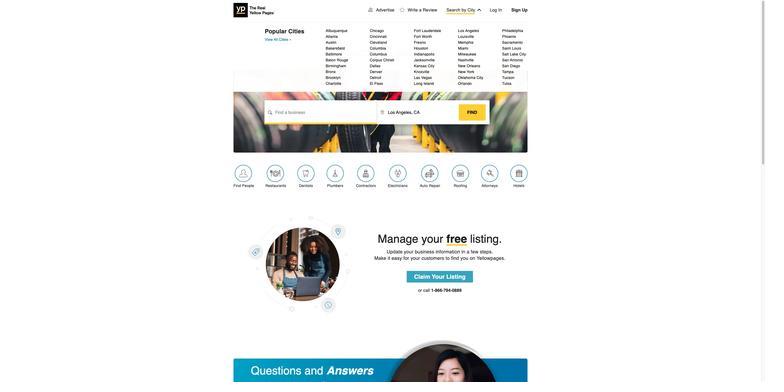 Task type: describe. For each thing, give the bounding box(es) containing it.
find
[[451, 256, 459, 261]]

roofing link
[[452, 165, 469, 188]]

find for find people
[[234, 184, 241, 188]]

houston
[[414, 46, 428, 51]]

los
[[458, 29, 464, 33]]

dallas
[[370, 64, 381, 68]]

columbia
[[370, 46, 386, 51]]

angeles
[[465, 29, 479, 33]]

attorneys link
[[481, 165, 498, 188]]

easy
[[392, 256, 402, 261]]

fresno link
[[413, 40, 453, 45]]

tampa link
[[501, 69, 527, 75]]

Where? text field
[[377, 101, 490, 125]]

detroit
[[370, 76, 381, 80]]

your for manage
[[422, 233, 443, 246]]

jacksonville
[[414, 58, 435, 62]]

for
[[403, 256, 409, 261]]

city inside los angeles louisville memphis miami milwaukee nashville new orleans new york oklahoma city orlando
[[477, 76, 483, 80]]

repair
[[429, 184, 440, 188]]

new orleans link
[[457, 63, 497, 69]]

bakersfield link
[[324, 45, 365, 51]]

2 new from the top
[[458, 70, 466, 74]]

contractors link
[[356, 165, 376, 188]]

cincinnati link
[[369, 34, 409, 40]]

austin
[[326, 40, 336, 45]]

advertise link
[[368, 7, 394, 12]]

houston link
[[413, 45, 453, 51]]

corpus christi link
[[369, 57, 409, 63]]

sacramento
[[502, 40, 523, 45]]

phoenix link
[[501, 34, 527, 40]]

bronx link
[[324, 69, 365, 75]]

corpus
[[370, 58, 382, 62]]

denver link
[[369, 69, 409, 75]]

salt lake city link
[[501, 51, 527, 57]]

log
[[490, 7, 497, 12]]

listing.
[[470, 233, 502, 246]]

questions and answers
[[251, 365, 373, 378]]

vegas
[[421, 76, 432, 80]]

℠
[[422, 47, 426, 54]]

baton
[[326, 58, 336, 62]]

866-
[[435, 288, 444, 293]]

albuquerque link
[[324, 28, 365, 34]]

and
[[305, 365, 323, 378]]

kansas city link
[[413, 63, 453, 69]]

chicago link
[[369, 28, 409, 34]]

listing
[[446, 274, 466, 281]]

hotels link
[[511, 165, 528, 188]]

cincinnati
[[370, 34, 387, 39]]

0 vertical spatial cities
[[288, 28, 304, 35]]

christi
[[383, 58, 394, 62]]

nashville
[[458, 58, 474, 62]]

search by city
[[447, 7, 475, 12]]

chicago cincinnati cleveland columbia columbus corpus christi dallas denver detroit el paso
[[370, 29, 394, 86]]

0889
[[452, 288, 462, 293]]

cleveland link
[[369, 40, 409, 45]]

philadelphia phoenix sacramento saint louis salt lake city san antonio san diego tampa tucson tulsa
[[502, 29, 526, 86]]

los angeles louisville memphis miami milwaukee nashville new orleans new york oklahoma city orlando
[[458, 29, 483, 86]]

tulsa link
[[501, 81, 527, 87]]

contractors
[[356, 184, 376, 188]]

jacksonville link
[[413, 57, 453, 63]]

electricians link
[[388, 165, 408, 188]]

lauderdale
[[422, 29, 441, 33]]

columbus
[[370, 52, 387, 56]]

charlotte link
[[324, 81, 365, 87]]

2 vertical spatial your
[[411, 256, 420, 261]]

find for find
[[467, 110, 477, 115]]

write
[[408, 7, 418, 12]]

dentists
[[299, 184, 313, 188]]

dallas link
[[369, 63, 409, 69]]

roofing
[[454, 184, 467, 188]]

tulsa
[[502, 82, 512, 86]]

birmingham link
[[324, 63, 365, 69]]

all
[[274, 37, 278, 42]]

indianapolis
[[414, 52, 435, 56]]

free
[[447, 233, 467, 246]]

»
[[289, 37, 291, 42]]

1 san from the top
[[502, 58, 509, 62]]

yellowpages.
[[477, 256, 505, 261]]

write a review link
[[400, 7, 437, 12]]

brooklyn
[[326, 76, 341, 80]]

baltimore
[[326, 52, 342, 56]]

1 fort from the top
[[414, 29, 421, 33]]

memphis link
[[457, 40, 497, 45]]

update
[[387, 249, 403, 255]]

saint
[[502, 46, 511, 51]]

popular cities view all cities »
[[265, 28, 304, 42]]

a inside update your business information in a few steps. make it easy for your customers to find you on yellowpages.
[[467, 249, 470, 255]]



Task type: vqa. For each thing, say whether or not it's contained in the screenshot.


Task type: locate. For each thing, give the bounding box(es) containing it.
city inside fort lauderdale fort worth fresno houston indianapolis jacksonville kansas city knoxville las vegas long island
[[428, 64, 435, 68]]

cities up »
[[288, 28, 304, 35]]

new york link
[[457, 69, 497, 75]]

0 vertical spatial san
[[502, 58, 509, 62]]

or
[[418, 288, 422, 293]]

0 vertical spatial new
[[458, 64, 466, 68]]

new down "nashville"
[[458, 64, 466, 68]]

in
[[498, 7, 502, 12]]

rouge
[[337, 58, 348, 62]]

attorneys
[[482, 184, 498, 188]]

Find a business text field
[[265, 101, 377, 125]]

1 horizontal spatial a
[[467, 249, 470, 255]]

san antonio link
[[501, 57, 527, 63]]

orlando link
[[457, 81, 497, 87]]

fort lauderdale link
[[413, 28, 453, 34]]

steps.
[[480, 249, 493, 255]]

city inside philadelphia phoenix sacramento saint louis salt lake city san antonio san diego tampa tucson tulsa
[[519, 52, 526, 56]]

1 vertical spatial san
[[502, 64, 509, 68]]

a right in
[[467, 249, 470, 255]]

questions and answers image
[[384, 341, 503, 383]]

fort worth link
[[413, 34, 453, 40]]

find people link
[[234, 165, 254, 188]]

hotels
[[514, 184, 525, 188]]

miami link
[[457, 45, 497, 51]]

new
[[458, 64, 466, 68], [458, 70, 466, 74]]

0 vertical spatial find
[[467, 110, 477, 115]]

0 vertical spatial a
[[419, 7, 422, 12]]

plumbers link
[[327, 165, 344, 188]]

san down salt
[[502, 58, 509, 62]]

nashville link
[[457, 57, 497, 63]]

claim
[[414, 274, 430, 281]]

san up tampa at the top of the page
[[502, 64, 509, 68]]

atlanta
[[326, 34, 338, 39]]

log in
[[490, 7, 502, 12]]

1 vertical spatial cities
[[279, 37, 288, 42]]

sacramento link
[[501, 40, 527, 45]]

tampa
[[502, 70, 514, 74]]

denver
[[370, 70, 382, 74]]

1 vertical spatial find
[[234, 184, 241, 188]]

las
[[414, 76, 420, 80]]

log in link
[[490, 7, 502, 12]]

austin link
[[324, 40, 365, 45]]

find button
[[459, 105, 486, 121]]

birmingham
[[326, 64, 346, 68]]

1 vertical spatial fort
[[414, 34, 421, 39]]

the real yellow pages logo image
[[234, 3, 275, 17]]

sign
[[511, 7, 521, 12]]

popular
[[265, 28, 287, 35]]

1 vertical spatial new
[[458, 70, 466, 74]]

auto
[[420, 184, 428, 188]]

local
[[389, 45, 422, 59]]

cities
[[288, 28, 304, 35], [279, 37, 288, 42]]

people
[[242, 184, 254, 188]]

cities left »
[[279, 37, 288, 42]]

memphis
[[458, 40, 474, 45]]

1 new from the top
[[458, 64, 466, 68]]

saint louis link
[[501, 45, 527, 51]]

milwaukee
[[458, 52, 476, 56]]

electricians
[[388, 184, 408, 188]]

claim your listing
[[414, 274, 466, 281]]

antonio
[[510, 58, 523, 62]]

make
[[374, 256, 386, 261]]

0 vertical spatial fort
[[414, 29, 421, 33]]

island
[[424, 82, 434, 86]]

city down louis
[[519, 52, 526, 56]]

1 vertical spatial your
[[404, 249, 414, 255]]

el
[[370, 82, 373, 86]]

business
[[415, 249, 434, 255]]

auto repair
[[420, 184, 440, 188]]

city up orlando link
[[477, 76, 483, 80]]

a right write
[[419, 7, 422, 12]]

albuquerque
[[326, 29, 348, 33]]

manage
[[378, 233, 418, 246]]

tucson link
[[501, 75, 527, 81]]

by
[[462, 7, 466, 12]]

dentists link
[[297, 165, 315, 188]]

your right for
[[411, 256, 420, 261]]

city down the jacksonville link
[[428, 64, 435, 68]]

new up oklahoma
[[458, 70, 466, 74]]

1-866-794-0889 link
[[431, 288, 462, 293]]

san
[[502, 58, 509, 62], [502, 64, 509, 68]]

review
[[423, 7, 437, 12]]

2 san from the top
[[502, 64, 509, 68]]

you
[[461, 256, 468, 261]]

few
[[471, 249, 479, 255]]

view all cities » link
[[265, 37, 304, 42]]

1 horizontal spatial find
[[467, 110, 477, 115]]

claim your business! many of the benefits of yp are free. image
[[245, 206, 361, 322]]

sign up link
[[511, 7, 528, 12]]

0 vertical spatial your
[[422, 233, 443, 246]]

city right by
[[468, 7, 475, 12]]

view
[[265, 37, 273, 42]]

claim your listing link
[[407, 272, 473, 283]]

chicago
[[370, 29, 384, 33]]

brooklyn link
[[324, 75, 365, 81]]

2 fort from the top
[[414, 34, 421, 39]]

in
[[462, 249, 465, 255]]

columbus link
[[369, 51, 409, 57]]

louisville link
[[457, 34, 497, 40]]

kansas
[[414, 64, 427, 68]]

0 horizontal spatial a
[[419, 7, 422, 12]]

up
[[522, 7, 528, 12]]

1 vertical spatial a
[[467, 249, 470, 255]]

find inside button
[[467, 110, 477, 115]]

your up for
[[404, 249, 414, 255]]

phoenix
[[502, 34, 516, 39]]

tucson
[[502, 76, 515, 80]]

oklahoma
[[458, 76, 476, 80]]

paso
[[374, 82, 383, 86]]

louis
[[512, 46, 521, 51]]

your for update
[[404, 249, 414, 255]]

san diego link
[[501, 63, 527, 69]]

0 horizontal spatial find
[[234, 184, 241, 188]]

oklahoma city link
[[457, 75, 497, 81]]

your up business
[[422, 233, 443, 246]]

answers
[[326, 365, 373, 378]]

las vegas link
[[413, 75, 453, 81]]

philadelphia
[[502, 29, 523, 33]]



